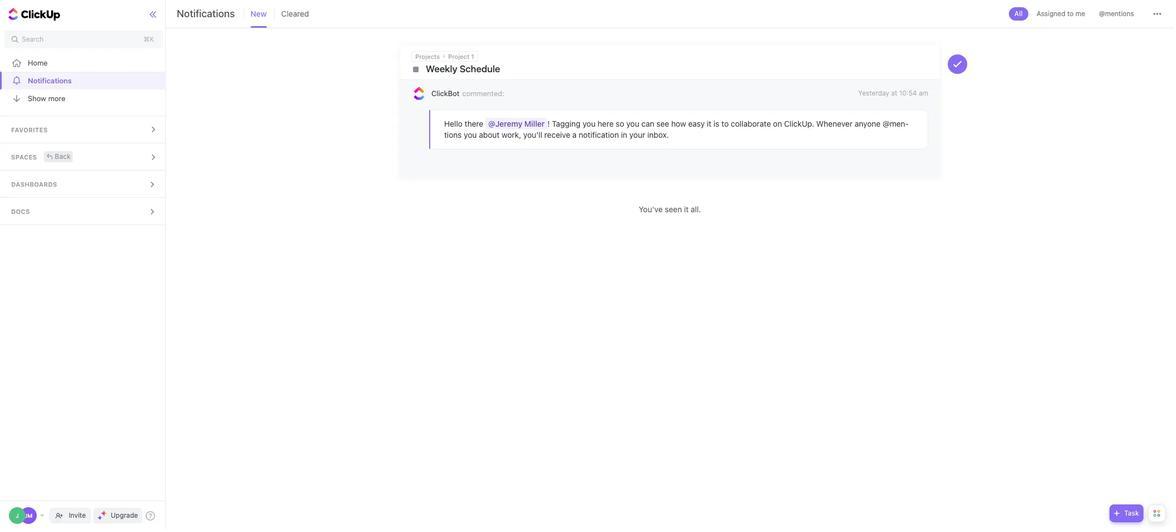 Task type: locate. For each thing, give the bounding box(es) containing it.
is
[[714, 119, 720, 128]]

favorites
[[11, 126, 48, 133]]

j jm
[[16, 513, 32, 519]]

10:54
[[900, 89, 917, 97]]

notifications up show more
[[28, 76, 72, 85]]

⌘k
[[144, 35, 154, 43]]

yesterday at 10:54 am
[[859, 89, 929, 97]]

it
[[707, 119, 712, 128], [684, 205, 689, 214]]

0 vertical spatial it
[[707, 119, 712, 128]]

see
[[657, 119, 669, 128]]

clickbot
[[432, 89, 460, 98]]

inbox.
[[648, 130, 669, 140]]

@jeremy
[[488, 119, 523, 128]]

tagging
[[552, 119, 581, 128]]

you'll
[[523, 130, 542, 140]]

weekly
[[426, 63, 458, 75]]

to right is
[[722, 119, 729, 128]]

0 vertical spatial notifications
[[177, 8, 235, 19]]

notifications
[[177, 8, 235, 19], [28, 76, 72, 85]]

1 horizontal spatial to
[[1068, 9, 1074, 18]]

you up notification
[[583, 119, 596, 128]]

clickbot commented :
[[432, 89, 505, 98]]

!
[[548, 119, 550, 128]]

task
[[1125, 509, 1140, 518]]

to
[[1068, 9, 1074, 18], [722, 119, 729, 128]]

favorites button
[[0, 116, 167, 143]]

1 horizontal spatial it
[[707, 119, 712, 128]]

you down 'there'
[[464, 130, 477, 140]]

cleared
[[281, 9, 309, 18]]

show
[[28, 94, 46, 103]]

notifications left new at the left top
[[177, 8, 235, 19]]

1 vertical spatial notifications
[[28, 76, 72, 85]]

dashboards
[[11, 181, 57, 188]]

at
[[892, 89, 898, 97]]

@men
[[883, 119, 909, 128]]

0 horizontal spatial to
[[722, 119, 729, 128]]

you up your
[[627, 119, 640, 128]]

commented
[[462, 89, 502, 98]]

notifications link
[[0, 72, 167, 90]]

tions
[[444, 119, 909, 140]]

projects
[[415, 53, 440, 60]]

new
[[251, 9, 267, 18]]

here
[[598, 119, 614, 128]]

you
[[583, 119, 596, 128], [627, 119, 640, 128], [464, 130, 477, 140]]

weekly schedule
[[426, 63, 500, 75]]

it left is
[[707, 119, 712, 128]]

1 vertical spatial to
[[722, 119, 729, 128]]

a
[[573, 130, 577, 140]]

whenever
[[817, 119, 853, 128]]

work,
[[502, 130, 521, 140]]

show more
[[28, 94, 65, 103]]

it left all.
[[684, 205, 689, 214]]

1 horizontal spatial notifications
[[177, 8, 235, 19]]

0 horizontal spatial notifications
[[28, 76, 72, 85]]

weekly schedule link
[[412, 62, 869, 77]]

on
[[773, 119, 782, 128]]

1
[[471, 53, 474, 60]]

to left me
[[1068, 9, 1074, 18]]

project 1
[[448, 53, 474, 60]]

easy
[[688, 119, 705, 128]]

sparkle svg 1 image
[[101, 511, 107, 517]]

all
[[1015, 9, 1023, 18]]

anyone
[[855, 119, 881, 128]]

1 vertical spatial it
[[684, 205, 689, 214]]

0 horizontal spatial you
[[464, 130, 477, 140]]

sidebar navigation
[[0, 0, 168, 531]]

receive
[[545, 130, 571, 140]]



Task type: vqa. For each thing, say whether or not it's contained in the screenshot.
All
yes



Task type: describe. For each thing, give the bounding box(es) containing it.
your
[[630, 130, 645, 140]]

to inside ! tagging you here so you can see how easy it is to collaborate on clickup. whenever anyone @men tions you about work, you'll receive a notification in your inbox.
[[722, 119, 729, 128]]

@jeremy miller button
[[486, 118, 548, 130]]

collaborate
[[731, 119, 771, 128]]

invite
[[69, 512, 86, 520]]

miller
[[525, 119, 545, 128]]

assigned to me
[[1037, 9, 1086, 18]]

hello
[[444, 119, 463, 128]]

! tagging you here so you can see how easy it is to collaborate on clickup. whenever anyone @men tions you about work, you'll receive a notification in your inbox.
[[444, 119, 909, 140]]

@mentions
[[1099, 9, 1135, 18]]

spaces
[[11, 153, 37, 161]]

notifications inside 'sidebar' navigation
[[28, 76, 72, 85]]

there
[[465, 119, 484, 128]]

upgrade link
[[94, 508, 142, 524]]

projects link
[[415, 53, 440, 60]]

am
[[919, 89, 929, 97]]

seen
[[665, 205, 682, 214]]

hello there @jeremy miller
[[444, 119, 545, 128]]

it inside ! tagging you here so you can see how easy it is to collaborate on clickup. whenever anyone @men tions you about work, you'll receive a notification in your inbox.
[[707, 119, 712, 128]]

about
[[479, 130, 500, 140]]

assigned
[[1037, 9, 1066, 18]]

all.
[[691, 205, 701, 214]]

2 horizontal spatial you
[[627, 119, 640, 128]]

schedule
[[460, 63, 500, 75]]

can
[[642, 119, 655, 128]]

project 1 link
[[448, 53, 474, 60]]

home link
[[0, 54, 167, 72]]

back link
[[44, 151, 73, 162]]

search
[[22, 35, 44, 43]]

1 horizontal spatial you
[[583, 119, 596, 128]]

you've
[[639, 205, 663, 214]]

clickup.
[[784, 119, 815, 128]]

sparkle svg 2 image
[[98, 516, 102, 520]]

j
[[16, 513, 19, 519]]

0 horizontal spatial it
[[684, 205, 689, 214]]

home
[[28, 58, 48, 67]]

how
[[672, 119, 686, 128]]

me
[[1076, 9, 1086, 18]]

0 vertical spatial to
[[1068, 9, 1074, 18]]

project
[[448, 53, 470, 60]]

upgrade
[[111, 512, 138, 520]]

:
[[502, 89, 505, 98]]

back
[[55, 152, 71, 160]]

docs
[[11, 208, 30, 215]]

more
[[48, 94, 65, 103]]

so
[[616, 119, 624, 128]]

yesterday
[[859, 89, 890, 97]]

in
[[621, 130, 628, 140]]

jm
[[24, 513, 32, 519]]

notification
[[579, 130, 619, 140]]

you've seen it all.
[[639, 205, 701, 214]]



